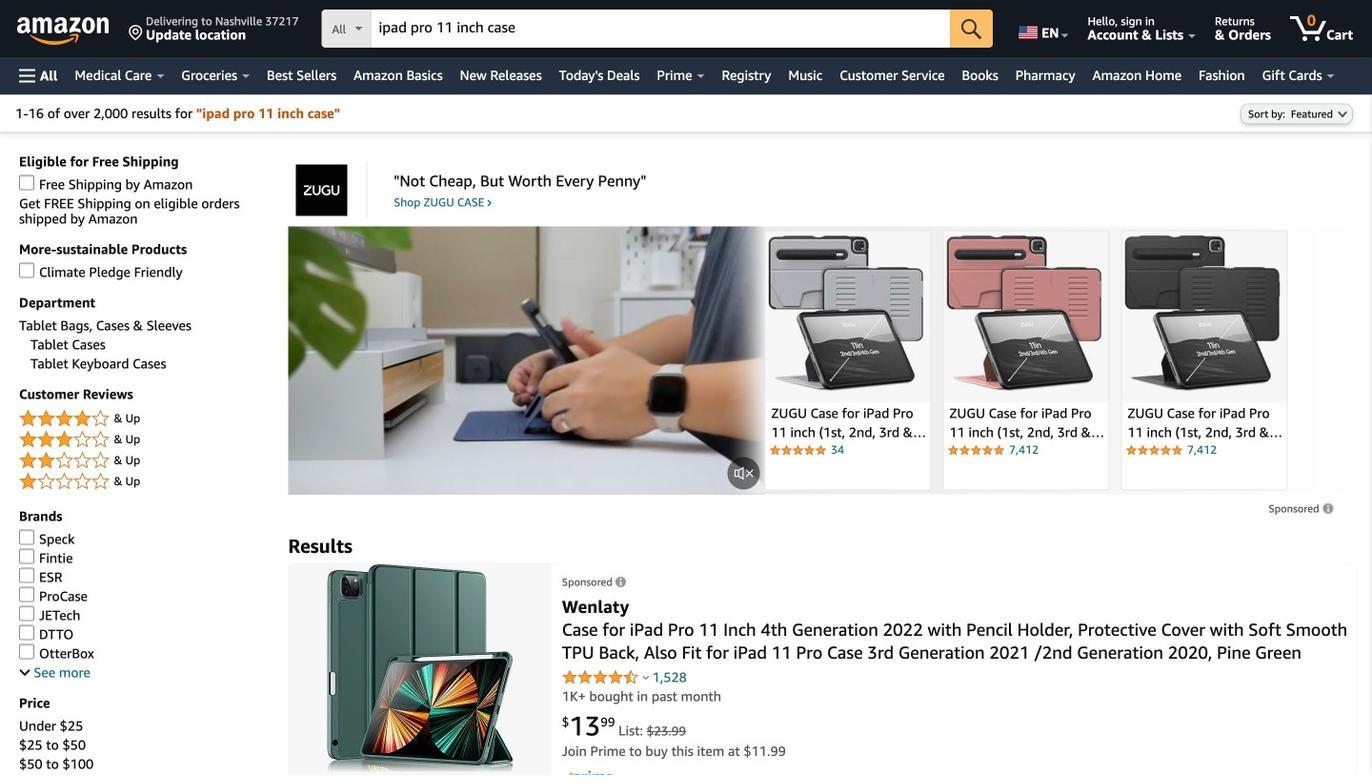 Task type: locate. For each thing, give the bounding box(es) containing it.
None submit
[[951, 10, 994, 48]]

Search Amazon text field
[[371, 10, 951, 47]]

mute sponsored video image
[[728, 457, 760, 490]]

3 checkbox image from the top
[[19, 530, 34, 545]]

None search field
[[322, 10, 994, 50]]

amazon image
[[17, 17, 110, 46]]

5 checkbox image from the top
[[19, 568, 34, 583]]

checkbox image
[[19, 175, 34, 190], [19, 263, 34, 278], [19, 530, 34, 545], [19, 549, 34, 564], [19, 568, 34, 583], [19, 606, 34, 621], [19, 644, 34, 659]]

7 checkbox image from the top
[[19, 644, 34, 659]]

1 vertical spatial checkbox image
[[19, 625, 34, 640]]

list
[[764, 226, 1296, 495]]

extender expand image
[[19, 665, 30, 676]]

0 vertical spatial checkbox image
[[19, 587, 34, 602]]

4 checkbox image from the top
[[19, 549, 34, 564]]

6 checkbox image from the top
[[19, 606, 34, 621]]

1 checkbox image from the top
[[19, 175, 34, 190]]

2 checkbox image from the top
[[19, 625, 34, 640]]

checkbox image
[[19, 587, 34, 602], [19, 625, 34, 640]]

sponsored ad - wenlaty case for ipad pro 11 inch 4th generation 2022 with pencil holder, protective cover with soft smooth... image
[[327, 564, 513, 772]]



Task type: describe. For each thing, give the bounding box(es) containing it.
amazon prime image
[[562, 771, 613, 775]]

1 star & up element
[[19, 470, 269, 493]]

2 stars & up element
[[19, 449, 269, 472]]

dropdown image
[[1339, 110, 1348, 118]]

none search field inside navigation navigation
[[322, 10, 994, 50]]

2 checkbox image from the top
[[19, 263, 34, 278]]

4 stars & up element
[[19, 408, 269, 430]]

navigation navigation
[[0, 0, 1373, 94]]

3 stars & up element
[[19, 429, 269, 451]]

mute sponsored video element
[[723, 453, 765, 495]]

none submit inside search field
[[951, 10, 994, 48]]

1 checkbox image from the top
[[19, 587, 34, 602]]

popover image
[[643, 675, 650, 680]]



Task type: vqa. For each thing, say whether or not it's contained in the screenshot.
Ruby
no



